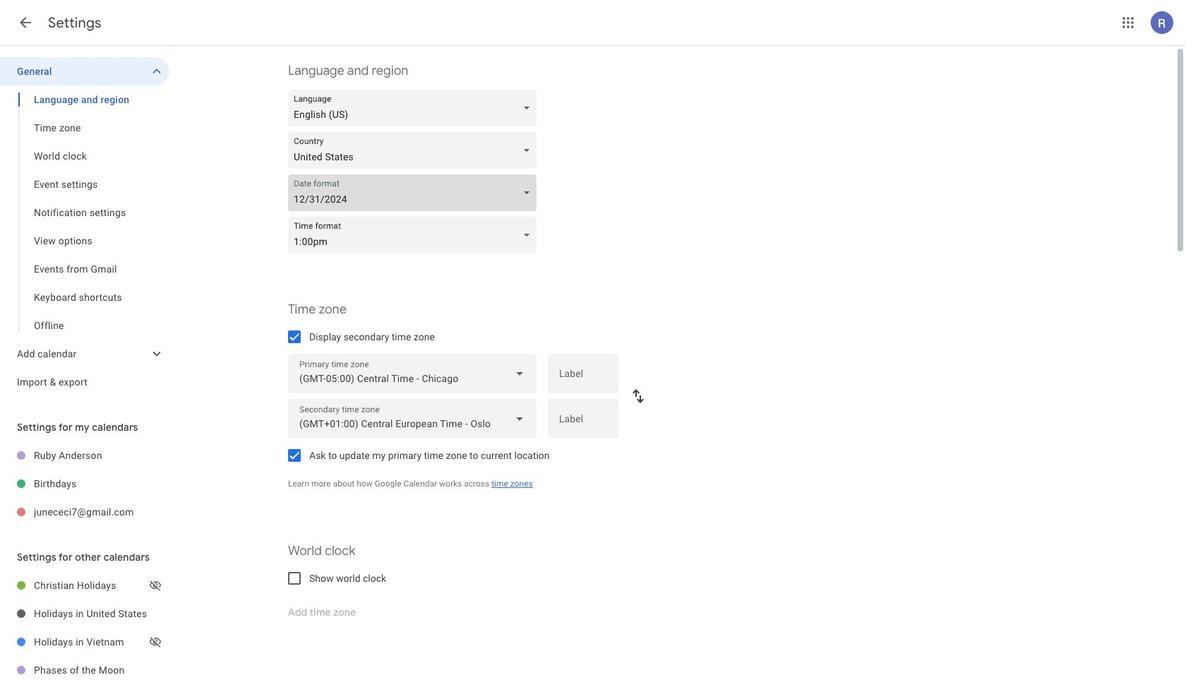Task type: describe. For each thing, give the bounding box(es) containing it.
holidays in united states tree item
[[0, 600, 169, 628]]

ruby anderson tree item
[[0, 441, 169, 470]]

phases of the moon tree item
[[0, 656, 169, 680]]

holidays in vietnam tree item
[[0, 628, 169, 656]]

general tree item
[[0, 57, 169, 85]]



Task type: vqa. For each thing, say whether or not it's contained in the screenshot.
group
yes



Task type: locate. For each thing, give the bounding box(es) containing it.
heading
[[48, 14, 102, 32]]

1 tree from the top
[[0, 57, 169, 396]]

Label for secondary time zone. text field
[[559, 414, 607, 434]]

group
[[0, 85, 169, 340]]

swap time zones image
[[630, 388, 647, 405]]

None field
[[288, 90, 542, 126], [288, 132, 542, 169], [288, 174, 542, 211], [288, 217, 542, 254], [288, 354, 537, 393], [288, 399, 537, 439], [288, 90, 542, 126], [288, 132, 542, 169], [288, 174, 542, 211], [288, 217, 542, 254], [288, 354, 537, 393], [288, 399, 537, 439]]

1 vertical spatial tree
[[0, 441, 169, 526]]

junececi7@gmail.com tree item
[[0, 498, 169, 526]]

0 vertical spatial tree
[[0, 57, 169, 396]]

go back image
[[17, 14, 34, 31]]

2 vertical spatial tree
[[0, 571, 169, 680]]

Label for primary time zone. text field
[[559, 369, 607, 388]]

birthdays tree item
[[0, 470, 169, 498]]

2 tree from the top
[[0, 441, 169, 526]]

3 tree from the top
[[0, 571, 169, 680]]

christian holidays tree item
[[0, 571, 169, 600]]

tree
[[0, 57, 169, 396], [0, 441, 169, 526], [0, 571, 169, 680]]



